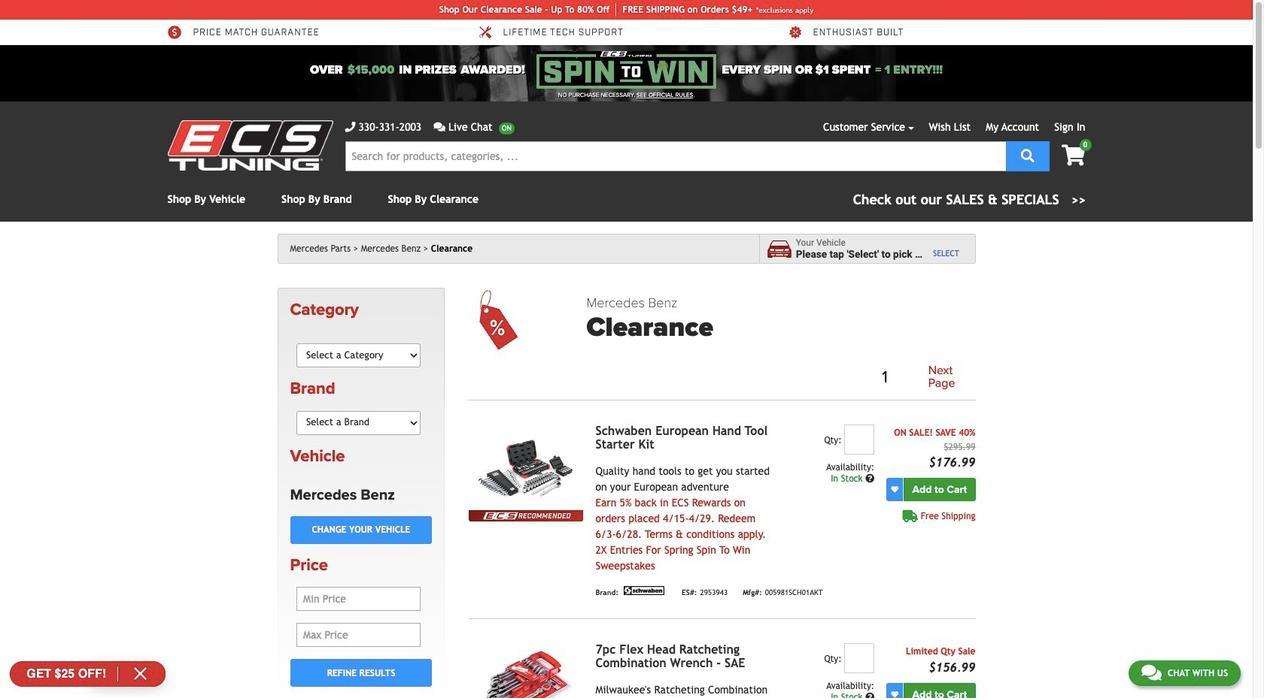Task type: vqa. For each thing, say whether or not it's contained in the screenshot.
"es#4481243 - 48-22-9429 - 7pc flex head ratcheting combination wrench - sae - milwaukee's ratcheting combination wrenches feature 2.5 of arc swing, allowing our users to work quickly and efficiently in tight spaces. - milwaukee - audi bmw volkswagen mercedes benz mini porsche" Image
yes



Task type: describe. For each thing, give the bounding box(es) containing it.
question circle image
[[865, 694, 874, 699]]

ecs tuning recommends this product. image
[[469, 511, 583, 522]]

0 horizontal spatial comments image
[[434, 122, 445, 132]]

1 vertical spatial comments image
[[1141, 664, 1162, 682]]

add to wish list image
[[891, 692, 899, 699]]

es#4481243 - 48-22-9429 - 7pc flex head ratcheting combination wrench - sae - milwaukee's ratcheting combination wrenches feature 2.5 of arc swing, allowing our users to work quickly and efficiently in tight spaces. - milwaukee - audi bmw volkswagen mercedes benz mini porsche image
[[469, 644, 583, 699]]



Task type: locate. For each thing, give the bounding box(es) containing it.
shopping cart image
[[1062, 145, 1085, 166]]

ecs tuning 'spin to win' contest logo image
[[537, 51, 716, 89]]

Min Price number field
[[296, 588, 421, 612]]

paginated product list navigation navigation
[[586, 362, 976, 394]]

es#2953943 - 005981sch01akt - schwaben european hand tool starter kit - quality hand tools to get you started on your european adventure - schwaben - audi bmw volkswagen mercedes benz mini porsche image
[[469, 425, 583, 511]]

None number field
[[844, 425, 874, 455], [844, 644, 874, 674], [844, 425, 874, 455], [844, 644, 874, 674]]

comments image
[[434, 122, 445, 132], [1141, 664, 1162, 682]]

add to wish list image
[[891, 486, 899, 494]]

search image
[[1021, 149, 1034, 162]]

schwaben - corporate logo image
[[622, 587, 667, 596]]

0 vertical spatial comments image
[[434, 122, 445, 132]]

question circle image
[[865, 475, 874, 484]]

1 horizontal spatial comments image
[[1141, 664, 1162, 682]]

ecs tuning image
[[167, 120, 333, 171]]

Search text field
[[345, 141, 1006, 172]]

phone image
[[345, 122, 356, 132]]

Max Price number field
[[296, 624, 421, 648]]



